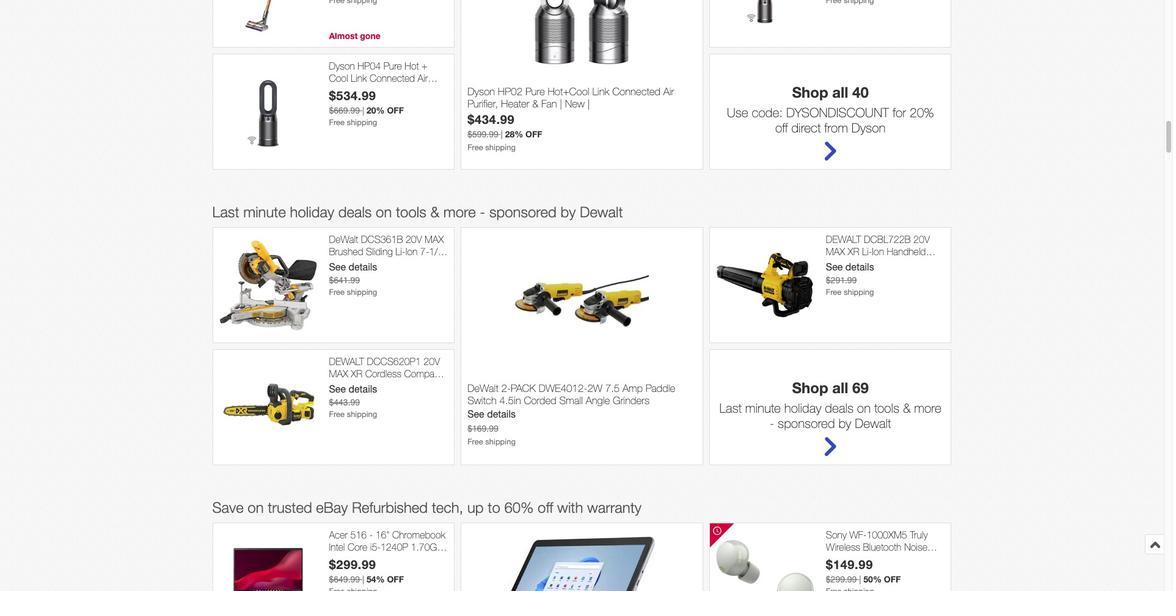 Task type: locate. For each thing, give the bounding box(es) containing it.
free inside $534.99 $669.99 | 20% off free shipping
[[329, 118, 345, 127]]

for
[[893, 105, 906, 120]]

only)
[[878, 258, 898, 269]]

max inside dewalt dcbl722b 20v max xr li-ion handheld blower (tool only) (5 ah) new
[[826, 246, 845, 257]]

acer 516 - 16" chromebook intel core i5-1240p 1.70ghz 8gb ram 256gb ssd chromeos link
[[329, 530, 448, 576]]

all
[[832, 84, 848, 101], [832, 380, 848, 397]]

$599.99
[[468, 130, 498, 139]]

dewalt
[[826, 234, 861, 245], [329, 356, 364, 367]]

see up $291.99
[[826, 261, 843, 272]]

more
[[443, 204, 476, 221], [914, 401, 941, 416]]

fan down hot
[[399, 84, 413, 95]]

0 horizontal spatial ah)
[[421, 380, 434, 391]]

shipping down $291.99
[[844, 288, 874, 297]]

shipping inside the see details $641.99 free shipping
[[347, 288, 377, 297]]

dewalt up brushed
[[329, 234, 358, 245]]

1 horizontal spatial max
[[425, 234, 444, 245]]

see
[[329, 261, 346, 272], [826, 261, 843, 272], [329, 384, 346, 395], [468, 409, 484, 420]]

dyson for new
[[329, 61, 355, 72]]

$434.99
[[468, 112, 515, 126]]

minute
[[243, 204, 286, 221], [745, 401, 781, 416]]

fan inside the dyson hp04 pure hot + cool link connected air purifier, heater & fan | new |
[[399, 84, 413, 95]]

use
[[727, 105, 748, 120]]

1 vertical spatial dewalt
[[329, 356, 364, 367]]

chromeos
[[329, 565, 375, 576]]

purifier, down cool
[[329, 84, 358, 95]]

1 vertical spatial cordless
[[365, 368, 402, 379]]

see for dewalt dccs620p1 20v max xr cordless compact 12 in. chainsaw kit (5 ah) new
[[329, 384, 346, 395]]

see inside the see details $641.99 free shipping
[[329, 261, 346, 272]]

pure inside dyson hp02 pure hot+cool link connected air purifier, heater & fan | new | $434.99 $599.99 | 28% off free shipping
[[525, 85, 545, 98]]

almost
[[329, 31, 358, 41]]

$641.99
[[329, 275, 360, 285]]

link down hp04
[[351, 72, 367, 83]]

1 horizontal spatial $299.99
[[826, 575, 857, 585]]

shipping down $641.99
[[347, 288, 377, 297]]

max inside dewalt dccs620p1 20v max xr cordless compact 12 in. chainsaw kit (5 ah) new
[[329, 368, 348, 379]]

on right save
[[248, 499, 264, 517]]

free down $641.99
[[329, 288, 345, 297]]

noise
[[904, 542, 928, 553]]

1 horizontal spatial xr
[[848, 246, 859, 257]]

intel
[[329, 542, 345, 553]]

0 vertical spatial connected
[[370, 72, 415, 83]]

deals down 69 in the bottom right of the page
[[825, 401, 854, 416]]

1 vertical spatial all
[[832, 380, 848, 397]]

shipping down $169.99
[[485, 437, 516, 447]]

0 vertical spatial air
[[418, 72, 428, 83]]

1 vertical spatial xr
[[351, 368, 363, 379]]

shipping down $669.99
[[347, 118, 377, 127]]

all left 40
[[832, 84, 848, 101]]

(5 down handheld
[[901, 258, 909, 269]]

ah) inside dewalt dccs620p1 20v max xr cordless compact 12 in. chainsaw kit (5 ah) new
[[421, 380, 434, 391]]

tools
[[396, 204, 426, 221], [874, 401, 900, 416]]

1 horizontal spatial purifier,
[[468, 98, 498, 110]]

0 vertical spatial more
[[443, 204, 476, 221]]

sony wf-1000xm5 truly wireless bluetooth noise canceling headphones - silver link
[[826, 530, 945, 576]]

0 horizontal spatial by
[[561, 204, 576, 221]]

max up 1/4"
[[425, 234, 444, 245]]

dewalt for 2-
[[468, 382, 499, 395]]

$149.99 $299.99 | 50% off
[[826, 557, 901, 585]]

dewalt up in.
[[329, 356, 364, 367]]

tools inside shop all 69 last minute holiday deals on tools & more - sponsored by dewalt
[[874, 401, 900, 416]]

1 horizontal spatial sponsored
[[778, 416, 835, 431]]

1 vertical spatial (5
[[410, 380, 418, 391]]

fan
[[399, 84, 413, 95], [541, 98, 557, 110]]

see for dewalt dcs361b 20v max brushed sliding li-ion 7-1/4" cordless miter saw new
[[329, 261, 346, 272]]

details for li-
[[846, 261, 874, 272]]

0 vertical spatial (5
[[901, 258, 909, 269]]

shop for shop all 40
[[792, 84, 828, 101]]

1 vertical spatial connected
[[612, 85, 660, 98]]

1 horizontal spatial li-
[[862, 246, 872, 257]]

- inside shop all 69 last minute holiday deals on tools & more - sponsored by dewalt
[[770, 416, 774, 431]]

last
[[212, 204, 239, 221], [719, 401, 742, 416]]

details down sliding
[[349, 261, 377, 272]]

dyson left the hp02
[[468, 85, 495, 98]]

free inside see details $443.99 free shipping
[[329, 410, 345, 419]]

ah) down compact at the left
[[421, 380, 434, 391]]

ion inside dewalt dcbl722b 20v max xr li-ion handheld blower (tool only) (5 ah) new
[[872, 246, 884, 257]]

link
[[351, 72, 367, 83], [592, 85, 609, 98]]

1 vertical spatial dewalt
[[468, 382, 499, 395]]

1 vertical spatial heater
[[501, 98, 529, 110]]

20v inside dewalt dcs361b 20v max brushed sliding li-ion 7-1/4" cordless miter saw new
[[406, 234, 422, 245]]

shipping inside see details $443.99 free shipping
[[347, 410, 377, 419]]

new down hot+cool
[[565, 98, 585, 110]]

heater down the hp02
[[501, 98, 529, 110]]

2 shop from the top
[[792, 380, 828, 397]]

shipping down the $443.99
[[347, 410, 377, 419]]

1 horizontal spatial connected
[[612, 85, 660, 98]]

new inside dewalt dcbl722b 20v max xr li-ion handheld blower (tool only) (5 ah) new
[[826, 269, 845, 280]]

1 horizontal spatial pure
[[525, 85, 545, 98]]

see details link up the $443.99
[[329, 384, 377, 395]]

up
[[467, 499, 484, 517]]

shop inside shop all 69 last minute holiday deals on tools & more - sponsored by dewalt
[[792, 380, 828, 397]]

0 horizontal spatial 20%
[[367, 105, 385, 115]]

saw
[[390, 258, 408, 269]]

max for blower
[[826, 246, 845, 257]]

xr inside dewalt dccs620p1 20v max xr cordless compact 12 in. chainsaw kit (5 ah) new
[[351, 368, 363, 379]]

dewalt dcs361b 20v max brushed sliding li-ion 7-1/4" cordless miter saw new
[[329, 234, 446, 269]]

connected inside the dyson hp04 pure hot + cool link connected air purifier, heater & fan | new |
[[370, 72, 415, 83]]

dyson inside the dyson hp04 pure hot + cool link connected air purifier, heater & fan | new |
[[329, 61, 355, 72]]

pure right the hp02
[[525, 85, 545, 98]]

0 horizontal spatial 20v
[[406, 234, 422, 245]]

see details $291.99 free shipping
[[826, 261, 874, 297]]

free inside 'see details $291.99 free shipping'
[[826, 288, 842, 297]]

new down 7-
[[411, 258, 430, 269]]

details down 4.5in
[[487, 409, 516, 420]]

1 vertical spatial minute
[[745, 401, 781, 416]]

1 vertical spatial holiday
[[784, 401, 822, 416]]

0 horizontal spatial pure
[[384, 61, 402, 72]]

0 horizontal spatial minute
[[243, 204, 286, 221]]

free inside dewalt 2-pack dwe4012-2w 7.5 amp paddle switch 4.5in corded small angle grinders see details $169.99 free shipping
[[468, 437, 483, 447]]

(5 right kit
[[410, 380, 418, 391]]

0 horizontal spatial on
[[248, 499, 264, 517]]

20v for dcs361b
[[406, 234, 422, 245]]

0 vertical spatial max
[[425, 234, 444, 245]]

off right 28%
[[526, 129, 542, 139]]

heater inside the dyson hp04 pure hot + cool link connected air purifier, heater & fan | new |
[[361, 84, 387, 95]]

20v inside dewalt dcbl722b 20v max xr li-ion handheld blower (tool only) (5 ah) new
[[914, 234, 930, 245]]

50%
[[864, 574, 882, 585]]

dewalt inside dewalt 2-pack dwe4012-2w 7.5 amp paddle switch 4.5in corded small angle grinders see details $169.99 free shipping
[[468, 382, 499, 395]]

dyson up cool
[[329, 61, 355, 72]]

heater down hp04
[[361, 84, 387, 95]]

details inside the see details $641.99 free shipping
[[349, 261, 377, 272]]

off
[[387, 105, 404, 115], [775, 121, 788, 135], [526, 129, 542, 139], [538, 499, 553, 517], [387, 574, 404, 585], [884, 574, 901, 585]]

off inside $534.99 $669.99 | 20% off free shipping
[[387, 105, 404, 115]]

truly
[[910, 530, 928, 541]]

see up the $443.99
[[329, 384, 346, 395]]

-
[[480, 204, 485, 221], [770, 416, 774, 431], [369, 530, 373, 541], [924, 553, 928, 564]]

1 horizontal spatial tools
[[874, 401, 900, 416]]

new for dewalt dcbl722b 20v max xr li-ion handheld blower (tool only) (5 ah) new
[[826, 269, 845, 280]]

all for 40
[[832, 84, 848, 101]]

dyson inside dyson hp02 pure hot+cool link connected air purifier, heater & fan | new | $434.99 $599.99 | 28% off free shipping
[[468, 85, 495, 98]]

1 horizontal spatial by
[[839, 416, 851, 431]]

max inside dewalt dcs361b 20v max brushed sliding li-ion 7-1/4" cordless miter saw new
[[425, 234, 444, 245]]

$299.99 up "$649.99" on the left of the page
[[329, 557, 376, 572]]

20% right for
[[910, 105, 934, 120]]

1 horizontal spatial dewalt
[[826, 234, 861, 245]]

tech,
[[432, 499, 463, 517]]

refurbished
[[352, 499, 428, 517]]

1 vertical spatial link
[[592, 85, 609, 98]]

ion down dcbl722b
[[872, 246, 884, 257]]

details inside see details $443.99 free shipping
[[349, 384, 377, 395]]

20v for dcbl722b
[[914, 234, 930, 245]]

2 vertical spatial max
[[329, 368, 348, 379]]

dewalt for dewalt dccs620p1 20v max xr cordless compact 12 in. chainsaw kit (5 ah) new
[[329, 356, 364, 367]]

pure for $434.99
[[525, 85, 545, 98]]

2w
[[587, 382, 602, 395]]

off right 50%
[[884, 574, 901, 585]]

1 vertical spatial deals
[[825, 401, 854, 416]]

shop
[[792, 84, 828, 101], [792, 380, 828, 397]]

see details link up $291.99
[[826, 261, 874, 272]]

free down $169.99
[[468, 437, 483, 447]]

shipping down 28%
[[485, 143, 516, 152]]

off inside "$299.99 $649.99 | 54% off"
[[387, 574, 404, 585]]

dysondiscount
[[786, 105, 889, 120]]

0 vertical spatial fan
[[399, 84, 413, 95]]

amp
[[623, 382, 643, 395]]

all inside shop all 69 last minute holiday deals on tools & more - sponsored by dewalt
[[832, 380, 848, 397]]

details for cordless
[[349, 384, 377, 395]]

1 vertical spatial tools
[[874, 401, 900, 416]]

1 horizontal spatial more
[[914, 401, 941, 416]]

1 li- from the left
[[396, 246, 406, 257]]

max for 7-
[[425, 234, 444, 245]]

pure for new
[[384, 61, 402, 72]]

free
[[329, 118, 345, 127], [468, 143, 483, 152], [329, 288, 345, 297], [826, 288, 842, 297], [329, 410, 345, 419], [468, 437, 483, 447]]

1 vertical spatial shop
[[792, 380, 828, 397]]

0 horizontal spatial link
[[351, 72, 367, 83]]

pure left hot
[[384, 61, 402, 72]]

ah) for dcbl722b
[[912, 258, 925, 269]]

0 vertical spatial shop
[[792, 84, 828, 101]]

1 horizontal spatial (5
[[901, 258, 909, 269]]

dewalt inside dewalt dccs620p1 20v max xr cordless compact 12 in. chainsaw kit (5 ah) new
[[329, 356, 364, 367]]

0 horizontal spatial purifier,
[[329, 84, 358, 95]]

with
[[557, 499, 583, 517]]

off right 54%
[[387, 574, 404, 585]]

54%
[[367, 574, 385, 585]]

details inside dewalt 2-pack dwe4012-2w 7.5 amp paddle switch 4.5in corded small angle grinders see details $169.99 free shipping
[[487, 409, 516, 420]]

core
[[348, 542, 367, 553]]

dewalt up blower
[[826, 234, 861, 245]]

on down 69 in the bottom right of the page
[[857, 401, 871, 416]]

dyson
[[329, 61, 355, 72], [468, 85, 495, 98], [852, 121, 886, 135]]

1/4"
[[429, 246, 446, 257]]

to
[[488, 499, 500, 517]]

1 horizontal spatial deals
[[825, 401, 854, 416]]

dewalt up switch
[[468, 382, 499, 395]]

details up the $443.99
[[349, 384, 377, 395]]

0 vertical spatial by
[[561, 204, 576, 221]]

see inside 'see details $291.99 free shipping'
[[826, 261, 843, 272]]

link inside dyson hp02 pure hot+cool link connected air purifier, heater & fan | new | $434.99 $599.99 | 28% off free shipping
[[592, 85, 609, 98]]

1000xm5
[[867, 530, 907, 541]]

details
[[349, 261, 377, 272], [846, 261, 874, 272], [349, 384, 377, 395], [487, 409, 516, 420]]

gone
[[360, 31, 381, 41]]

ah) inside dewalt dcbl722b 20v max xr li-ion handheld blower (tool only) (5 ah) new
[[912, 258, 925, 269]]

0 vertical spatial all
[[832, 84, 848, 101]]

0 horizontal spatial heater
[[361, 84, 387, 95]]

link inside the dyson hp04 pure hot + cool link connected air purifier, heater & fan | new |
[[351, 72, 367, 83]]

1 horizontal spatial air
[[663, 85, 674, 98]]

xr up in.
[[351, 368, 363, 379]]

1 horizontal spatial dewalt
[[468, 382, 499, 395]]

1 vertical spatial max
[[826, 246, 845, 257]]

connected inside dyson hp02 pure hot+cool link connected air purifier, heater & fan | new | $434.99 $599.99 | 28% off free shipping
[[612, 85, 660, 98]]

1 horizontal spatial heater
[[501, 98, 529, 110]]

0 vertical spatial pure
[[384, 61, 402, 72]]

$299.99 inside "$299.99 $649.99 | 54% off"
[[329, 557, 376, 572]]

dyson right from
[[852, 121, 886, 135]]

0 vertical spatial last
[[212, 204, 239, 221]]

(5 for only)
[[901, 258, 909, 269]]

small
[[559, 395, 583, 407]]

max up blower
[[826, 246, 845, 257]]

0 vertical spatial dewalt
[[826, 234, 861, 245]]

2 horizontal spatial 20v
[[914, 234, 930, 245]]

new inside dyson hp02 pure hot+cool link connected air purifier, heater & fan | new | $434.99 $599.99 | 28% off free shipping
[[565, 98, 585, 110]]

shop left 69 in the bottom right of the page
[[792, 380, 828, 397]]

max up 12
[[329, 368, 348, 379]]

deals
[[338, 204, 372, 221], [825, 401, 854, 416]]

0 horizontal spatial xr
[[351, 368, 363, 379]]

(5 inside dewalt dccs620p1 20v max xr cordless compact 12 in. chainsaw kit (5 ah) new
[[410, 380, 418, 391]]

xr for (tool
[[848, 246, 859, 257]]

fan down hot+cool
[[541, 98, 557, 110]]

2 li- from the left
[[862, 246, 872, 257]]

1 vertical spatial sponsored
[[778, 416, 835, 431]]

all for 69
[[832, 380, 848, 397]]

60%
[[504, 499, 534, 517]]

see inside see details $443.99 free shipping
[[329, 384, 346, 395]]

li-
[[396, 246, 406, 257], [862, 246, 872, 257]]

$534.99 $669.99 | 20% off free shipping
[[329, 88, 404, 127]]

ion left 7-
[[406, 246, 418, 257]]

1 horizontal spatial fan
[[541, 98, 557, 110]]

0 horizontal spatial holiday
[[290, 204, 334, 221]]

20v up compact at the left
[[424, 356, 440, 367]]

fan inside dyson hp02 pure hot+cool link connected air purifier, heater & fan | new | $434.99 $599.99 | 28% off free shipping
[[541, 98, 557, 110]]

i5-
[[370, 542, 381, 553]]

shop up dysondiscount
[[792, 84, 828, 101]]

see details link
[[329, 261, 377, 272], [826, 261, 874, 272], [329, 384, 377, 395], [468, 409, 516, 420]]

new down 12
[[329, 392, 348, 403]]

1 horizontal spatial dyson
[[468, 85, 495, 98]]

see details link for pack
[[468, 409, 516, 420]]

$299.99 down $149.99
[[826, 575, 857, 585]]

- inside acer 516 - 16" chromebook intel core i5-1240p 1.70ghz 8gb ram 256gb ssd chromeos
[[369, 530, 373, 541]]

see details link down switch
[[468, 409, 516, 420]]

all left 69 in the bottom right of the page
[[832, 380, 848, 397]]

on up dcs361b on the top of the page
[[376, 204, 392, 221]]

see up $641.99
[[329, 261, 346, 272]]

1 vertical spatial $299.99
[[826, 575, 857, 585]]

20v
[[406, 234, 422, 245], [914, 234, 930, 245], [424, 356, 440, 367]]

dewalt inside dewalt dcs361b 20v max brushed sliding li-ion 7-1/4" cordless miter saw new
[[329, 234, 358, 245]]

hot+cool
[[548, 85, 589, 98]]

new down the +
[[421, 84, 439, 95]]

1 horizontal spatial on
[[376, 204, 392, 221]]

& inside shop all 69 last minute holiday deals on tools & more - sponsored by dewalt
[[903, 401, 911, 416]]

0 horizontal spatial ion
[[406, 246, 418, 257]]

2 all from the top
[[832, 380, 848, 397]]

0 horizontal spatial sponsored
[[489, 204, 556, 221]]

| inside $149.99 $299.99 | 50% off
[[859, 575, 861, 585]]

0 horizontal spatial deals
[[338, 204, 372, 221]]

cordless down brushed
[[329, 258, 365, 269]]

all inside the shop all 40 use code: dysondiscount for 20% off direct from dyson
[[832, 84, 848, 101]]

1 vertical spatial by
[[839, 416, 851, 431]]

1 horizontal spatial last
[[719, 401, 742, 416]]

(5 inside dewalt dcbl722b 20v max xr li-ion handheld blower (tool only) (5 ah) new
[[901, 258, 909, 269]]

see down switch
[[468, 409, 484, 420]]

li- up (tool
[[862, 246, 872, 257]]

kit
[[398, 380, 408, 391]]

0 horizontal spatial dewalt
[[329, 356, 364, 367]]

0 vertical spatial purifier,
[[329, 84, 358, 95]]

off down "code:"
[[775, 121, 788, 135]]

on
[[376, 204, 392, 221], [857, 401, 871, 416], [248, 499, 264, 517]]

0 vertical spatial heater
[[361, 84, 387, 95]]

ebay
[[316, 499, 348, 517]]

free down $291.99
[[826, 288, 842, 297]]

see details link for $641.99
[[329, 261, 377, 272]]

0 horizontal spatial air
[[418, 72, 428, 83]]

1 vertical spatial last
[[719, 401, 742, 416]]

7-
[[420, 246, 429, 257]]

cordless up chainsaw
[[365, 368, 402, 379]]

0 vertical spatial cordless
[[329, 258, 365, 269]]

cordless
[[329, 258, 365, 269], [365, 368, 402, 379]]

pure inside the dyson hp04 pure hot + cool link connected air purifier, heater & fan | new |
[[384, 61, 402, 72]]

see details link up $641.99
[[329, 261, 377, 272]]

ah) for dccs620p1
[[421, 380, 434, 391]]

1 vertical spatial more
[[914, 401, 941, 416]]

new
[[421, 84, 439, 95], [565, 98, 585, 110], [411, 258, 430, 269], [826, 269, 845, 280], [329, 392, 348, 403]]

details up $291.99
[[846, 261, 874, 272]]

1 shop from the top
[[792, 84, 828, 101]]

xr inside dewalt dcbl722b 20v max xr li-ion handheld blower (tool only) (5 ah) new
[[848, 246, 859, 257]]

20v up handheld
[[914, 234, 930, 245]]

1 vertical spatial dewalt
[[855, 416, 891, 431]]

1 all from the top
[[832, 84, 848, 101]]

0 vertical spatial $299.99
[[329, 557, 376, 572]]

xr up (tool
[[848, 246, 859, 257]]

0 horizontal spatial (5
[[410, 380, 418, 391]]

li- inside dewalt dcs361b 20v max brushed sliding li-ion 7-1/4" cordless miter saw new
[[396, 246, 406, 257]]

20v up 7-
[[406, 234, 422, 245]]

cool
[[329, 72, 348, 83]]

0 vertical spatial tools
[[396, 204, 426, 221]]

0 vertical spatial sponsored
[[489, 204, 556, 221]]

1240p
[[381, 542, 408, 553]]

off inside dyson hp02 pure hot+cool link connected air purifier, heater & fan | new | $434.99 $599.99 | 28% off free shipping
[[526, 129, 542, 139]]

shipping inside dyson hp02 pure hot+cool link connected air purifier, heater & fan | new | $434.99 $599.99 | 28% off free shipping
[[485, 143, 516, 152]]

details inside 'see details $291.99 free shipping'
[[846, 261, 874, 272]]

purifier,
[[329, 84, 358, 95], [468, 98, 498, 110]]

0 horizontal spatial dewalt
[[329, 234, 358, 245]]

0 horizontal spatial last
[[212, 204, 239, 221]]

2 ion from the left
[[872, 246, 884, 257]]

deals up dcs361b on the top of the page
[[338, 204, 372, 221]]

20v inside dewalt dccs620p1 20v max xr cordless compact 12 in. chainsaw kit (5 ah) new
[[424, 356, 440, 367]]

$299.99
[[329, 557, 376, 572], [826, 575, 857, 585]]

2 vertical spatial dyson
[[852, 121, 886, 135]]

off inside the shop all 40 use code: dysondiscount for 20% off direct from dyson
[[775, 121, 788, 135]]

ah) down handheld
[[912, 258, 925, 269]]

see details $443.99 free shipping
[[329, 384, 377, 419]]

$291.99
[[826, 275, 857, 285]]

holiday inside shop all 69 last minute holiday deals on tools & more - sponsored by dewalt
[[784, 401, 822, 416]]

new down blower
[[826, 269, 845, 280]]

1 vertical spatial ah)
[[421, 380, 434, 391]]

1 vertical spatial pure
[[525, 85, 545, 98]]

li- up saw
[[396, 246, 406, 257]]

deals inside shop all 69 last minute holiday deals on tools & more - sponsored by dewalt
[[825, 401, 854, 416]]

free down the $443.99
[[329, 410, 345, 419]]

sponsored
[[489, 204, 556, 221], [778, 416, 835, 431]]

more inside shop all 69 last minute holiday deals on tools & more - sponsored by dewalt
[[914, 401, 941, 416]]

1 vertical spatial on
[[857, 401, 871, 416]]

& inside dyson hp02 pure hot+cool link connected air purifier, heater & fan | new | $434.99 $599.99 | 28% off free shipping
[[532, 98, 538, 110]]

1 ion from the left
[[406, 246, 418, 257]]

1 horizontal spatial ion
[[872, 246, 884, 257]]

purifier, up $434.99
[[468, 98, 498, 110]]

shop inside the shop all 40 use code: dysondiscount for 20% off direct from dyson
[[792, 84, 828, 101]]

new inside dewalt dcs361b 20v max brushed sliding li-ion 7-1/4" cordless miter saw new
[[411, 258, 430, 269]]

pure
[[384, 61, 402, 72], [525, 85, 545, 98]]

free down $599.99
[[468, 143, 483, 152]]

16"
[[376, 530, 390, 541]]

0 horizontal spatial dewalt
[[580, 204, 623, 221]]

0 vertical spatial ah)
[[912, 258, 925, 269]]

free down $669.99
[[329, 118, 345, 127]]

0 vertical spatial xr
[[848, 246, 859, 257]]

hp02
[[498, 85, 523, 98]]

1 horizontal spatial dewalt
[[855, 416, 891, 431]]

dewalt inside dewalt dcbl722b 20v max xr li-ion handheld blower (tool only) (5 ah) new
[[826, 234, 861, 245]]

cordless inside dewalt dcs361b 20v max brushed sliding li-ion 7-1/4" cordless miter saw new
[[329, 258, 365, 269]]

link right hot+cool
[[592, 85, 609, 98]]

max for in.
[[329, 368, 348, 379]]

1 vertical spatial air
[[663, 85, 674, 98]]

1 horizontal spatial minute
[[745, 401, 781, 416]]

chromebook
[[392, 530, 445, 541]]

off down dyson hp04 pure hot + cool link connected air purifier, heater & fan | new | link
[[387, 105, 404, 115]]

20% down $534.99
[[367, 105, 385, 115]]

direct
[[792, 121, 821, 135]]

new inside dewalt dccs620p1 20v max xr cordless compact 12 in. chainsaw kit (5 ah) new
[[329, 392, 348, 403]]



Task type: vqa. For each thing, say whether or not it's contained in the screenshot.
"bose" image at left top
no



Task type: describe. For each thing, give the bounding box(es) containing it.
purifier, inside dyson hp02 pure hot+cool link connected air purifier, heater & fan | new | $434.99 $599.99 | 28% off free shipping
[[468, 98, 498, 110]]

sony wf-1000xm5 truly wireless bluetooth noise canceling headphones - silver
[[826, 530, 928, 576]]

save on trusted ebay refurbished tech, up to 60% off with warranty
[[212, 499, 642, 517]]

wf-
[[850, 530, 867, 541]]

brushed
[[329, 246, 363, 257]]

hp04
[[358, 61, 381, 72]]

on inside shop all 69 last minute holiday deals on tools & more - sponsored by dewalt
[[857, 401, 871, 416]]

20% inside $534.99 $669.99 | 20% off free shipping
[[367, 105, 385, 115]]

$443.99
[[329, 398, 360, 407]]

ram
[[351, 553, 370, 564]]

0 vertical spatial deals
[[338, 204, 372, 221]]

shipping inside $534.99 $669.99 | 20% off free shipping
[[347, 118, 377, 127]]

bluetooth
[[863, 542, 902, 553]]

2 vertical spatial on
[[248, 499, 264, 517]]

516
[[350, 530, 367, 541]]

miter
[[368, 258, 388, 269]]

256gb
[[373, 553, 403, 564]]

(5 for kit
[[410, 380, 418, 391]]

(tool
[[856, 258, 875, 269]]

hot
[[405, 61, 419, 72]]

shipping inside 'see details $291.99 free shipping'
[[844, 288, 874, 297]]

4.5in
[[499, 395, 521, 407]]

| inside $534.99 $669.99 | 20% off free shipping
[[362, 106, 364, 115]]

save
[[212, 499, 244, 517]]

details for sliding
[[349, 261, 377, 272]]

last inside shop all 69 last minute holiday deals on tools & more - sponsored by dewalt
[[719, 401, 742, 416]]

in.
[[343, 380, 352, 391]]

silver
[[826, 565, 848, 576]]

12
[[329, 380, 340, 391]]

from
[[824, 121, 848, 135]]

dewalt inside shop all 69 last minute holiday deals on tools & more - sponsored by dewalt
[[855, 416, 891, 431]]

0 vertical spatial dewalt
[[580, 204, 623, 221]]

trusted
[[268, 499, 312, 517]]

free inside the see details $641.99 free shipping
[[329, 288, 345, 297]]

sony
[[826, 530, 847, 541]]

- inside sony wf-1000xm5 truly wireless bluetooth noise canceling headphones - silver
[[924, 553, 928, 564]]

corded
[[524, 395, 557, 407]]

new for dewalt dccs620p1 20v max xr cordless compact 12 in. chainsaw kit (5 ah) new
[[329, 392, 348, 403]]

$669.99
[[329, 106, 360, 115]]

dewalt for dewalt dcbl722b 20v max xr li-ion handheld blower (tool only) (5 ah) new
[[826, 234, 861, 245]]

dewalt dcbl722b 20v max xr li-ion handheld blower (tool only) (5 ah) new
[[826, 234, 930, 280]]

1.70ghz
[[411, 542, 448, 553]]

shop all 40 use code: dysondiscount for 20% off direct from dyson
[[727, 84, 934, 135]]

acer
[[329, 530, 348, 541]]

$169.99
[[468, 424, 498, 434]]

69
[[852, 380, 869, 397]]

almost gone
[[329, 31, 381, 41]]

code:
[[752, 105, 783, 120]]

20v for dccs620p1
[[424, 356, 440, 367]]

acer 516 - 16" chromebook intel core i5-1240p 1.70ghz 8gb ram 256gb ssd chromeos
[[329, 530, 448, 576]]

cordless inside dewalt dccs620p1 20v max xr cordless compact 12 in. chainsaw kit (5 ah) new
[[365, 368, 402, 379]]

off left with
[[538, 499, 553, 517]]

dcs361b
[[361, 234, 403, 245]]

$534.99
[[329, 88, 376, 103]]

last minute holiday deals on tools & more - sponsored by dewalt
[[212, 204, 623, 221]]

$149.99
[[826, 557, 873, 572]]

new inside the dyson hp04 pure hot + cool link connected air purifier, heater & fan | new |
[[421, 84, 439, 95]]

0 vertical spatial on
[[376, 204, 392, 221]]

air inside dyson hp02 pure hot+cool link connected air purifier, heater & fan | new | $434.99 $599.99 | 28% off free shipping
[[663, 85, 674, 98]]

0 horizontal spatial tools
[[396, 204, 426, 221]]

+
[[422, 61, 428, 72]]

new for dewalt dcs361b 20v max brushed sliding li-ion 7-1/4" cordless miter saw new
[[411, 258, 430, 269]]

dyson for $434.99
[[468, 85, 495, 98]]

40
[[852, 84, 869, 101]]

8gb
[[329, 553, 348, 564]]

dyson inside the shop all 40 use code: dysondiscount for 20% off direct from dyson
[[852, 121, 886, 135]]

canceling
[[826, 553, 866, 564]]

dewalt dcbl722b 20v max xr li-ion handheld blower (tool only) (5 ah) new link
[[826, 234, 945, 280]]

shop for shop all 69
[[792, 380, 828, 397]]

handheld
[[887, 246, 926, 257]]

see for dewalt dcbl722b 20v max xr li-ion handheld blower (tool only) (5 ah) new
[[826, 261, 843, 272]]

20% inside the shop all 40 use code: dysondiscount for 20% off direct from dyson
[[910, 105, 934, 120]]

pack
[[511, 382, 536, 395]]

ion inside dewalt dcs361b 20v max brushed sliding li-ion 7-1/4" cordless miter saw new
[[406, 246, 418, 257]]

0 horizontal spatial more
[[443, 204, 476, 221]]

xr for chainsaw
[[351, 368, 363, 379]]

off inside $149.99 $299.99 | 50% off
[[884, 574, 901, 585]]

minute inside shop all 69 last minute holiday deals on tools & more - sponsored by dewalt
[[745, 401, 781, 416]]

0 vertical spatial holiday
[[290, 204, 334, 221]]

dyson hp04 pure hot + cool link connected air purifier, heater & fan | new |
[[329, 61, 444, 95]]

dewalt for dcs361b
[[329, 234, 358, 245]]

chainsaw
[[355, 380, 395, 391]]

ssd
[[406, 553, 424, 564]]

compact
[[404, 368, 442, 379]]

dewalt dcs361b 20v max brushed sliding li-ion 7-1/4" cordless miter saw new link
[[329, 234, 448, 269]]

li- inside dewalt dcbl722b 20v max xr li-ion handheld blower (tool only) (5 ah) new
[[862, 246, 872, 257]]

shipping inside dewalt 2-pack dwe4012-2w 7.5 amp paddle switch 4.5in corded small angle grinders see details $169.99 free shipping
[[485, 437, 516, 447]]

dyson hp04 pure hot + cool link connected air purifier, heater & fan | new | link
[[329, 61, 448, 95]]

dcbl722b
[[864, 234, 911, 245]]

sliding
[[366, 246, 393, 257]]

see details $641.99 free shipping
[[329, 261, 377, 297]]

28%
[[505, 129, 523, 139]]

angle
[[586, 395, 610, 407]]

heater inside dyson hp02 pure hot+cool link connected air purifier, heater & fan | new | $434.99 $599.99 | 28% off free shipping
[[501, 98, 529, 110]]

see details link for $443.99
[[329, 384, 377, 395]]

by inside shop all 69 last minute holiday deals on tools & more - sponsored by dewalt
[[839, 416, 851, 431]]

dewalt dccs620p1 20v max xr cordless compact 12 in. chainsaw kit (5 ah) new link
[[329, 356, 448, 403]]

dewalt dccs620p1 20v max xr cordless compact 12 in. chainsaw kit (5 ah) new
[[329, 356, 442, 403]]

$649.99
[[329, 575, 360, 585]]

sponsored inside shop all 69 last minute holiday deals on tools & more - sponsored by dewalt
[[778, 416, 835, 431]]

| inside "$299.99 $649.99 | 54% off"
[[362, 575, 364, 585]]

see inside dewalt 2-pack dwe4012-2w 7.5 amp paddle switch 4.5in corded small angle grinders see details $169.99 free shipping
[[468, 409, 484, 420]]

blower
[[826, 258, 854, 269]]

free inside dyson hp02 pure hot+cool link connected air purifier, heater & fan | new | $434.99 $599.99 | 28% off free shipping
[[468, 143, 483, 152]]

& inside the dyson hp04 pure hot + cool link connected air purifier, heater & fan | new |
[[390, 84, 396, 95]]

headphones
[[869, 553, 922, 564]]

$299.99 inside $149.99 $299.99 | 50% off
[[826, 575, 857, 585]]

see details link for $291.99
[[826, 261, 874, 272]]

paddle
[[646, 382, 675, 395]]

2-
[[501, 382, 511, 395]]

$299.99 $649.99 | 54% off
[[329, 557, 404, 585]]

dccs620p1
[[367, 356, 421, 367]]

air inside the dyson hp04 pure hot + cool link connected air purifier, heater & fan | new |
[[418, 72, 428, 83]]

grinders
[[613, 395, 650, 407]]

dyson hp02 pure hot+cool link connected air purifier, heater & fan | new | link
[[468, 85, 696, 112]]

wireless
[[826, 542, 860, 553]]

7.5
[[605, 382, 620, 395]]

purifier, inside the dyson hp04 pure hot + cool link connected air purifier, heater & fan | new |
[[329, 84, 358, 95]]

0 vertical spatial minute
[[243, 204, 286, 221]]



